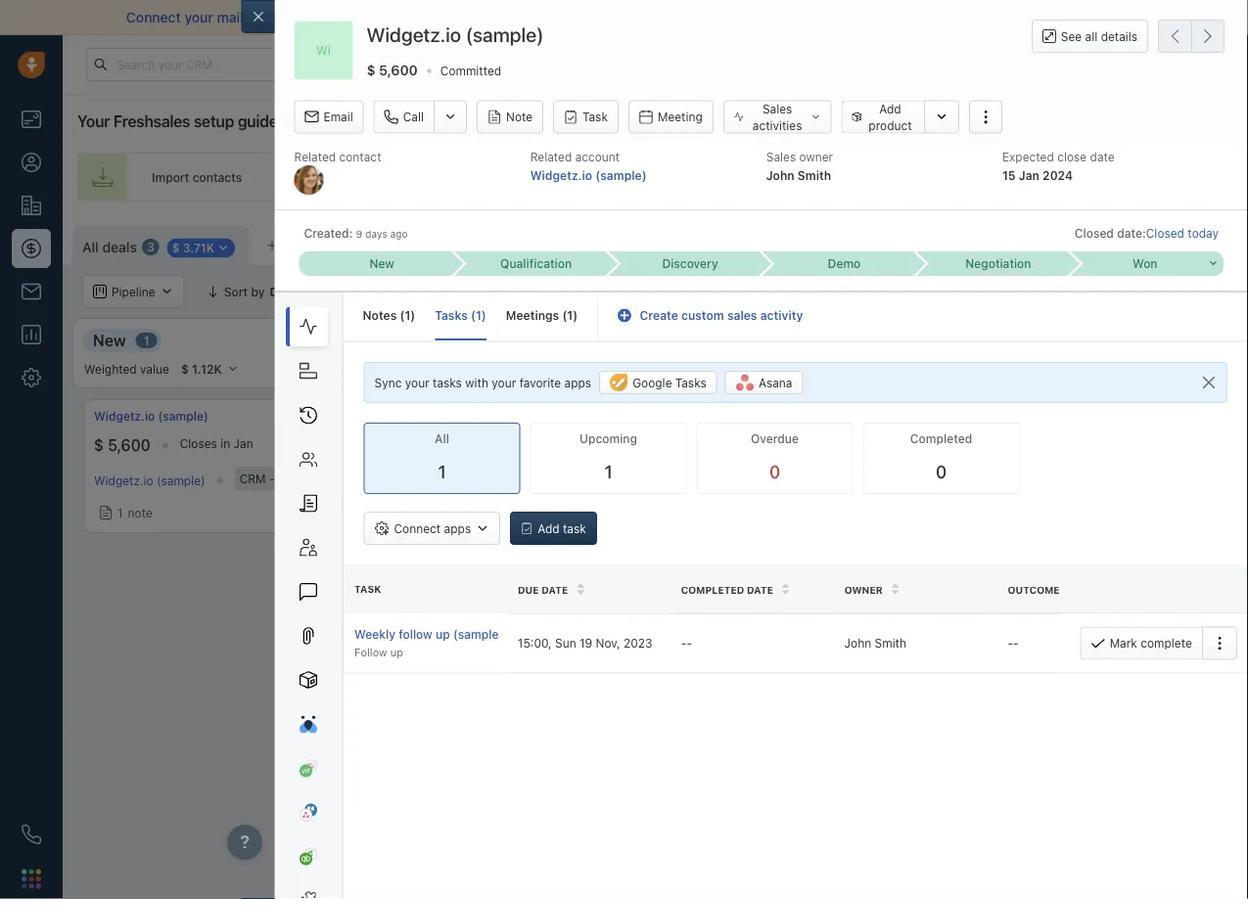 Task type: locate. For each thing, give the bounding box(es) containing it.
1 horizontal spatial tasks
[[676, 376, 707, 390]]

tasks ( 1 )
[[435, 309, 486, 323]]

meeting
[[658, 110, 703, 124]]

start
[[1036, 9, 1066, 25]]

discovery inside widgetz.io (sample) dialog
[[662, 257, 718, 271]]

$ 100
[[412, 436, 453, 455]]

container_wx8msf4aqz5i3rn1 image inside the quotas and forecasting link
[[968, 285, 981, 299]]

0 vertical spatial container_wx8msf4aqz5i3rn1 image
[[917, 236, 931, 250]]

(sample) inside weekly follow up (sample) follow up
[[453, 628, 503, 642]]

0 horizontal spatial (
[[400, 309, 405, 323]]

3 ( from the left
[[562, 309, 567, 323]]

0 vertical spatial sales
[[763, 102, 793, 116]]

0 vertical spatial all
[[82, 239, 99, 255]]

0 vertical spatial connect
[[126, 9, 181, 25]]

related for related contact
[[294, 150, 336, 164]]

container_wx8msf4aqz5i3rn1 image inside 1 filter applied button
[[356, 285, 370, 299]]

0 horizontal spatial tasks
[[435, 309, 468, 323]]

sun
[[555, 637, 576, 650]]

1 vertical spatial inc
[[447, 472, 463, 486]]

team
[[687, 170, 716, 184], [978, 170, 1007, 184]]

1 horizontal spatial 1 note
[[436, 502, 471, 516]]

acme inc (sample) link down 100
[[412, 472, 515, 486]]

qualification down tasks ( 1 )
[[410, 331, 504, 350]]

2 horizontal spatial deal
[[1205, 236, 1229, 250]]

way
[[519, 9, 544, 25]]

1 horizontal spatial and
[[1030, 285, 1051, 299]]

import
[[152, 170, 189, 184], [1029, 236, 1066, 250]]

2 team from the left
[[978, 170, 1007, 184]]

1 vertical spatial container_wx8msf4aqz5i3rn1 image
[[824, 422, 837, 436]]

conversations.
[[636, 9, 731, 25]]

1 related from the left
[[294, 150, 336, 164]]

0 vertical spatial completed
[[911, 432, 973, 446]]

1 horizontal spatial container_wx8msf4aqz5i3rn1 image
[[917, 236, 931, 250]]

0 horizontal spatial discovery
[[662, 257, 718, 271]]

1 horizontal spatial task
[[583, 110, 608, 124]]

0 vertical spatial and
[[429, 9, 453, 25]]

0 horizontal spatial connect
[[126, 9, 181, 25]]

0 horizontal spatial $
[[94, 436, 104, 455]]

completed for completed
[[911, 432, 973, 446]]

0 vertical spatial $ 5,600
[[367, 62, 418, 78]]

1 closed from the left
[[1075, 226, 1114, 240]]

scratch.
[[1104, 9, 1157, 25]]

5,600 left closes in jan
[[108, 436, 151, 455]]

your left mailbox
[[185, 9, 213, 25]]

discovery link
[[607, 252, 762, 276]]

contact
[[339, 150, 381, 164]]

Search field
[[1143, 275, 1241, 308]]

sales down activities
[[767, 150, 796, 164]]

1 vertical spatial sales
[[767, 150, 796, 164]]

1 team from the left
[[687, 170, 716, 184]]

invite your team link
[[550, 153, 772, 202]]

import up quotas and forecasting
[[1029, 236, 1066, 250]]

widgetz.io (sample) link up closes in jan
[[94, 408, 208, 425]]

see all details
[[1061, 29, 1138, 43]]

0 horizontal spatial 1 note
[[118, 506, 153, 520]]

) down 1 filter applied
[[411, 309, 415, 323]]

1 vertical spatial completed
[[681, 584, 744, 596]]

5,600 inside widgetz.io (sample) dialog
[[379, 62, 418, 78]]

( right notes
[[400, 309, 405, 323]]

add up the product
[[880, 102, 902, 116]]

import left 'contacts'
[[152, 170, 189, 184]]

import contacts
[[152, 170, 242, 184]]

freshworks switcher image
[[22, 870, 41, 889]]

apps right favorite
[[565, 376, 592, 390]]

apps down 100
[[444, 522, 471, 536]]

1 vertical spatial acme inc (sample) link
[[412, 472, 515, 486]]

(sample) down account
[[596, 168, 647, 182]]

0 vertical spatial demo
[[828, 257, 861, 271]]

1 inc from the top
[[447, 410, 464, 424]]

new down o
[[370, 257, 395, 271]]

no products
[[550, 472, 618, 486]]

1 acme inc (sample) from the top
[[412, 410, 518, 424]]

qualification up all deal owners button
[[500, 257, 572, 271]]

1 vertical spatial and
[[1030, 285, 1051, 299]]

0 vertical spatial inc
[[447, 410, 464, 424]]

(sample) down $ 100
[[382, 472, 431, 486]]

2 closes from the left
[[482, 437, 520, 451]]

0 horizontal spatial team
[[687, 170, 716, 184]]

closes for $ 5,600
[[180, 437, 217, 451]]

negotiation
[[966, 257, 1032, 271]]

related inside related account widgetz.io (sample)
[[530, 150, 572, 164]]

0 vertical spatial acme
[[412, 410, 444, 424]]

( for notes
[[400, 309, 405, 323]]

0 horizontal spatial john
[[767, 168, 795, 182]]

all down tasks
[[435, 432, 449, 446]]

13 more... button
[[256, 232, 350, 259]]

1 ( from the left
[[400, 309, 405, 323]]

widgetz.io (sample) link down closes in jan
[[94, 474, 205, 488]]

5,600 up call button
[[379, 62, 418, 78]]

more...
[[299, 239, 340, 253]]

1 horizontal spatial deals
[[1069, 236, 1100, 250]]

( down owners
[[562, 309, 567, 323]]

100
[[426, 436, 453, 455]]

related for related account widgetz.io (sample)
[[530, 150, 572, 164]]

all inside button
[[505, 285, 519, 299]]

date inside expected close date 15 jan 2024
[[1090, 150, 1115, 164]]

import inside import contacts link
[[152, 170, 189, 184]]

forecasting
[[1054, 285, 1121, 299]]

1 horizontal spatial apps
[[565, 376, 592, 390]]

date:
[[1117, 226, 1146, 240]]

filter
[[386, 285, 413, 299]]

$ inside widgetz.io (sample) dialog
[[367, 62, 376, 78]]

discovery up custom
[[662, 257, 718, 271]]

2 -- from the left
[[1008, 637, 1019, 650]]

acme inc (sample) down 'with'
[[412, 410, 518, 424]]

1 vertical spatial task
[[354, 584, 381, 595]]

connect inside widgetz.io (sample) dialog
[[394, 522, 441, 536]]

email button
[[294, 101, 364, 134]]

widgetz.io (sample) down closes in jan
[[94, 474, 205, 488]]

apps
[[565, 376, 592, 390], [444, 522, 471, 536]]

won
[[1133, 257, 1158, 271]]

note for $ 100
[[446, 502, 471, 516]]

up right follow
[[435, 628, 450, 642]]

team down expected
[[978, 170, 1007, 184]]

1 vertical spatial up
[[390, 646, 403, 659]]

0 horizontal spatial up
[[390, 646, 403, 659]]

your right sync
[[405, 376, 430, 390]]

no
[[550, 472, 565, 486]]

closes
[[180, 437, 217, 451], [482, 437, 520, 451]]

(sample) left the 15:00,
[[453, 628, 503, 642]]

acme inc (sample) link down 'with'
[[412, 408, 518, 425]]

container_wx8msf4aqz5i3rn1 image left settings
[[917, 236, 931, 250]]

( left meetings
[[471, 309, 476, 323]]

sales activities button
[[723, 100, 842, 134], [723, 100, 832, 134]]

1 vertical spatial new
[[93, 331, 126, 350]]

connect for connect apps
[[394, 522, 441, 536]]

sales for sales activities
[[763, 102, 793, 116]]

to right mailbox
[[271, 9, 284, 25]]

close
[[1058, 150, 1087, 164]]

1 vertical spatial add deal
[[842, 422, 892, 436]]

1 horizontal spatial add deal
[[1179, 236, 1229, 250]]

0 horizontal spatial note
[[128, 506, 153, 520]]

0 vertical spatial acme inc (sample) link
[[412, 408, 518, 425]]

2 ) from the left
[[482, 309, 486, 323]]

3 ) from the left
[[573, 309, 578, 323]]

deals left date:
[[1069, 236, 1100, 250]]

container_wx8msf4aqz5i3rn1 image inside all deal owners button
[[483, 285, 497, 299]]

invite your team
[[625, 170, 716, 184]]

deal for add deal button at the right of page
[[1205, 236, 1229, 250]]

sync
[[375, 376, 402, 390]]

close image
[[1219, 13, 1229, 23]]

0 vertical spatial john
[[767, 168, 795, 182]]

john down activities
[[767, 168, 795, 182]]

Search your CRM... text field
[[86, 48, 282, 81]]

widgetz.io (sample) link
[[530, 168, 647, 182], [94, 408, 208, 425], [94, 474, 205, 488]]

connect up search your crm... text field
[[126, 9, 181, 25]]

1 horizontal spatial team
[[978, 170, 1007, 184]]

0 horizontal spatial jan
[[234, 437, 253, 451]]

add deal up search field
[[1179, 236, 1229, 250]]

all
[[1086, 29, 1098, 43]]

0 vertical spatial deal
[[1205, 236, 1229, 250]]

1 vertical spatial $ 5,600
[[94, 436, 151, 455]]

team right invite
[[687, 170, 716, 184]]

widgetz.io (sample) link inside dialog
[[530, 168, 647, 182]]

task up weekly
[[354, 584, 381, 595]]

2 ( from the left
[[471, 309, 476, 323]]

new down all deals 'link'
[[93, 331, 126, 350]]

task up account
[[583, 110, 608, 124]]

0 vertical spatial discovery
[[662, 257, 718, 271]]

1 vertical spatial acme inc (sample)
[[412, 472, 515, 486]]

1 horizontal spatial (
[[471, 309, 476, 323]]

improve
[[287, 9, 339, 25]]

acme inc (sample) down 100
[[412, 472, 515, 486]]

container_wx8msf4aqz5i3rn1 image right overdue
[[824, 422, 837, 436]]

1 horizontal spatial all
[[435, 432, 449, 446]]

( for meetings
[[562, 309, 567, 323]]

widgetz.io (sample) up closes in jan
[[94, 410, 208, 424]]

0 horizontal spatial in
[[221, 437, 230, 451]]

sales
[[763, 102, 793, 116], [767, 150, 796, 164]]

see
[[1061, 29, 1082, 43]]

1 horizontal spatial discovery
[[727, 331, 800, 350]]

add task
[[538, 522, 586, 536]]

product
[[869, 119, 912, 132]]

1 vertical spatial tasks
[[676, 376, 707, 390]]

import deals
[[1029, 236, 1100, 250]]

1 closes from the left
[[180, 437, 217, 451]]

all deal owners button
[[471, 275, 604, 308]]

closes in jan
[[180, 437, 253, 451]]

0 vertical spatial jan
[[1019, 168, 1040, 182]]

closed left date:
[[1075, 226, 1114, 240]]

1 vertical spatial apps
[[444, 522, 471, 536]]

0 horizontal spatial new
[[93, 331, 126, 350]]

notes
[[363, 309, 397, 323]]

all left 3
[[82, 239, 99, 255]]

⌘ o
[[360, 239, 383, 253]]

connect down $ 100
[[394, 522, 441, 536]]

2 related from the left
[[530, 150, 572, 164]]

up
[[435, 628, 450, 642], [390, 646, 403, 659]]

your right invite
[[659, 170, 684, 184]]

0 vertical spatial widgetz.io (sample) link
[[530, 168, 647, 182]]

1 horizontal spatial note
[[446, 502, 471, 516]]

settings
[[935, 236, 983, 250]]

sync
[[548, 9, 578, 25]]

$
[[367, 62, 376, 78], [94, 436, 104, 455], [412, 436, 422, 455]]

crm
[[240, 472, 266, 486]]

john down owner
[[844, 637, 871, 650]]

widgetz.io (sample) up 'committed'
[[367, 23, 544, 46]]

related down email button
[[294, 150, 336, 164]]

1 horizontal spatial completed
[[911, 432, 973, 446]]

1 horizontal spatial )
[[482, 309, 486, 323]]

deal for all deal owners button
[[523, 285, 547, 299]]

1 vertical spatial demo
[[1029, 331, 1073, 350]]

1 -- from the left
[[681, 637, 692, 650]]

sales for sales owner john smith
[[767, 150, 796, 164]]

weekly follow up (sample) link
[[354, 626, 503, 644]]

deals left 3
[[102, 239, 137, 255]]

(sample) up 'committed'
[[466, 23, 544, 46]]

all for deal
[[505, 285, 519, 299]]

0 horizontal spatial date
[[541, 584, 568, 596]]

john inside sales owner john smith
[[767, 168, 795, 182]]

2 horizontal spatial date
[[1090, 150, 1115, 164]]

widgetz.io (sample) link down account
[[530, 168, 647, 182]]

1 vertical spatial jan
[[234, 437, 253, 451]]

to right "leads"
[[935, 170, 947, 184]]

1 horizontal spatial john
[[844, 637, 871, 650]]

sales up activities
[[763, 102, 793, 116]]

tasks down applied
[[435, 309, 468, 323]]

-- down outcome
[[1008, 637, 1019, 650]]

(
[[400, 309, 405, 323], [471, 309, 476, 323], [562, 309, 567, 323]]

2 acme inc (sample) from the top
[[412, 472, 515, 486]]

0 horizontal spatial --
[[681, 637, 692, 650]]

related left account
[[530, 150, 572, 164]]

invite
[[625, 170, 656, 184]]

add deal right overdue
[[842, 422, 892, 436]]

container_wx8msf4aqz5i3rn1 image for add deal
[[824, 422, 837, 436]]

phone image
[[22, 826, 41, 845]]

tasks right google
[[676, 376, 707, 390]]

15:00, sun 19 nov, 2023
[[517, 637, 652, 650]]

add deal inside button
[[1179, 236, 1229, 250]]

widgetz.io inside related account widgetz.io (sample)
[[530, 168, 593, 182]]

5,600
[[379, 62, 418, 78], [108, 436, 151, 455]]

1 horizontal spatial closed
[[1146, 226, 1185, 240]]

0 horizontal spatial demo
[[828, 257, 861, 271]]

1 horizontal spatial demo
[[1029, 331, 1073, 350]]

in for 100
[[523, 437, 533, 451]]

inc down 100
[[447, 472, 463, 486]]

-
[[269, 472, 275, 486], [681, 637, 686, 650], [686, 637, 692, 650], [1008, 637, 1013, 650], [1013, 637, 1019, 650]]

1 in from the left
[[221, 437, 230, 451]]

2 horizontal spatial )
[[573, 309, 578, 323]]

1 horizontal spatial import
[[1029, 236, 1066, 250]]

deliverability
[[343, 9, 426, 25]]

meetings
[[506, 309, 559, 323]]

email
[[324, 110, 353, 124]]

0 vertical spatial acme inc (sample)
[[412, 410, 518, 424]]

completed for completed date
[[681, 584, 744, 596]]

1 ) from the left
[[411, 309, 415, 323]]

1 vertical spatial connect
[[394, 522, 441, 536]]

acme down $ 100
[[412, 472, 443, 486]]

discovery down activity
[[727, 331, 800, 350]]

container_wx8msf4aqz5i3rn1 image
[[356, 285, 370, 299], [483, 285, 497, 299], [968, 285, 981, 299], [417, 502, 431, 516], [99, 506, 113, 520]]

see all details button
[[1032, 20, 1149, 53]]

note button
[[477, 101, 544, 134]]

jan down expected
[[1019, 168, 1040, 182]]

1 horizontal spatial --
[[1008, 637, 1019, 650]]

1 horizontal spatial connect
[[394, 522, 441, 536]]

guide
[[238, 112, 278, 131]]

sales inside sales owner john smith
[[767, 150, 796, 164]]

) left meetings
[[482, 309, 486, 323]]

container_wx8msf4aqz5i3rn1 image inside the settings popup button
[[917, 236, 931, 250]]

0 horizontal spatial )
[[411, 309, 415, 323]]

deals inside import deals button
[[1069, 236, 1100, 250]]

widgetz.io (sample) inside dialog
[[367, 23, 544, 46]]

tasks inside button
[[676, 376, 707, 390]]

1 horizontal spatial $ 5,600
[[367, 62, 418, 78]]

0 horizontal spatial add deal
[[842, 422, 892, 436]]

related contact
[[294, 150, 381, 164]]

2023
[[623, 637, 652, 650]]

to left start
[[1019, 9, 1032, 25]]

1 vertical spatial deal
[[523, 285, 547, 299]]

acme up $ 100
[[412, 410, 444, 424]]

0 horizontal spatial apps
[[444, 522, 471, 536]]

0 vertical spatial up
[[435, 628, 450, 642]]

and right quotas
[[1030, 285, 1051, 299]]

) down owners
[[573, 309, 578, 323]]

1 inside button
[[378, 285, 383, 299]]

add deal button
[[1153, 226, 1239, 259]]

$ 5,600 up call button
[[367, 62, 418, 78]]

john
[[767, 168, 795, 182], [844, 637, 871, 650]]

setup
[[194, 112, 234, 131]]

0 vertical spatial add deal
[[1179, 236, 1229, 250]]

sales inside "sales activities"
[[763, 102, 793, 116]]

) for notes ( 1 )
[[411, 309, 415, 323]]

and left enable
[[429, 9, 453, 25]]

all up meetings
[[505, 285, 519, 299]]

1 vertical spatial 5,600
[[108, 436, 151, 455]]

date
[[1090, 150, 1115, 164], [541, 584, 568, 596], [747, 584, 773, 596]]

jan up crm
[[234, 437, 253, 451]]

quotas and forecasting link
[[968, 275, 1141, 308]]

0 vertical spatial apps
[[565, 376, 592, 390]]

import inside import deals button
[[1029, 236, 1066, 250]]

connect for connect your mailbox to improve deliverability and enable 2-way sync of email conversations.
[[126, 9, 181, 25]]

( for tasks
[[471, 309, 476, 323]]

closed up won button
[[1146, 226, 1185, 240]]

1 vertical spatial import
[[1029, 236, 1066, 250]]

related
[[294, 150, 336, 164], [530, 150, 572, 164]]

inc up 100
[[447, 410, 464, 424]]

0 vertical spatial widgetz.io (sample)
[[367, 23, 544, 46]]

call
[[403, 110, 424, 124]]

2 in from the left
[[523, 437, 533, 451]]

1 horizontal spatial deal
[[868, 422, 892, 436]]

1 horizontal spatial jan
[[1019, 168, 1040, 182]]

0 vertical spatial import
[[152, 170, 189, 184]]

1 vertical spatial all
[[505, 285, 519, 299]]

-- right 2023 in the bottom of the page
[[681, 637, 692, 650]]

email image
[[1055, 57, 1068, 73]]

$ 5,600 left closes in jan
[[94, 436, 151, 455]]

up down follow
[[390, 646, 403, 659]]

0 horizontal spatial to
[[271, 9, 284, 25]]

0 horizontal spatial smith
[[798, 168, 831, 182]]

owner
[[800, 150, 833, 164]]

container_wx8msf4aqz5i3rn1 image
[[917, 236, 931, 250], [824, 422, 837, 436]]

1 horizontal spatial closes
[[482, 437, 520, 451]]

created:
[[304, 226, 353, 240]]



Task type: describe. For each thing, give the bounding box(es) containing it.
(sample) up closes in jan
[[158, 410, 208, 424]]

don't
[[947, 9, 981, 25]]

weekly follow up (sample) follow up
[[354, 628, 503, 659]]

widgetz.io (sample) dialog
[[241, 0, 1249, 900]]

deals for import
[[1069, 236, 1100, 250]]

2 horizontal spatial to
[[1019, 9, 1032, 25]]

your right 'with'
[[492, 376, 516, 390]]

weekly
[[354, 628, 395, 642]]

note for $ 5,600
[[128, 506, 153, 520]]

nov,
[[595, 637, 620, 650]]

applied
[[416, 285, 458, 299]]

add left task
[[538, 522, 560, 536]]

nov
[[536, 437, 558, 451]]

create
[[640, 309, 678, 323]]

(sample) inside related account widgetz.io (sample)
[[596, 168, 647, 182]]

add right overdue
[[842, 422, 865, 436]]

deals for all
[[102, 239, 137, 255]]

(sample) down closes in nov
[[467, 472, 515, 486]]

owners
[[550, 285, 591, 299]]

task
[[563, 522, 586, 536]]

asana
[[759, 376, 793, 390]]

new inside widgetz.io (sample) dialog
[[370, 257, 395, 271]]

john smith
[[844, 637, 906, 650]]

qualification inside widgetz.io (sample) dialog
[[500, 257, 572, 271]]

ago
[[390, 228, 408, 240]]

products
[[568, 472, 618, 486]]

plan
[[307, 472, 331, 486]]

date for due date
[[541, 584, 568, 596]]

task inside button
[[583, 110, 608, 124]]

you
[[920, 9, 944, 25]]

2-
[[504, 9, 519, 25]]

15:00,
[[517, 637, 551, 650]]

add task button
[[510, 512, 597, 546]]

favorite
[[520, 376, 561, 390]]

sync your tasks with your favorite apps
[[375, 376, 592, 390]]

13 more...
[[283, 239, 340, 253]]

0 horizontal spatial and
[[429, 9, 453, 25]]

enable
[[457, 9, 500, 25]]

meeting button
[[629, 101, 714, 134]]

from
[[1070, 9, 1100, 25]]

1 vertical spatial qualification
[[410, 331, 504, 350]]

sales owner john smith
[[767, 150, 833, 182]]

your right "leads"
[[950, 170, 975, 184]]

your for invite your team
[[659, 170, 684, 184]]

1 horizontal spatial to
[[935, 170, 947, 184]]

2 acme from the top
[[412, 472, 443, 486]]

activity
[[761, 309, 803, 323]]

3
[[147, 240, 154, 254]]

) for tasks ( 1 )
[[482, 309, 486, 323]]

add product button
[[842, 101, 924, 134]]

monthly
[[334, 472, 379, 486]]

google tasks button
[[599, 371, 718, 395]]

1 note for $ 5,600
[[118, 506, 153, 520]]

complete
[[1141, 637, 1193, 651]]

1 vertical spatial widgetz.io (sample) link
[[94, 408, 208, 425]]

quotas and forecasting
[[986, 285, 1121, 299]]

your for connect your mailbox to improve deliverability and enable 2-way sync of email conversations.
[[185, 9, 213, 25]]

add up won button
[[1179, 236, 1202, 250]]

15
[[1003, 168, 1016, 182]]

jan inside expected close date 15 jan 2024
[[1019, 168, 1040, 182]]

1 note for $ 100
[[436, 502, 471, 516]]

) for meetings ( 1 )
[[573, 309, 578, 323]]

upcoming
[[580, 432, 637, 446]]

create custom sales activity
[[640, 309, 803, 323]]

1 horizontal spatial smith
[[875, 637, 906, 650]]

gold
[[278, 472, 304, 486]]

1 vertical spatial john
[[844, 637, 871, 650]]

call button
[[374, 101, 434, 134]]

so
[[901, 9, 917, 25]]

import deals button
[[1002, 226, 1110, 259]]

in for 5,600
[[221, 437, 230, 451]]

add inside add product
[[880, 102, 902, 116]]

route leads to your team
[[866, 170, 1007, 184]]

container_wx8msf4aqz5i3rn1 image for settings
[[917, 236, 931, 250]]

follow
[[354, 646, 387, 659]]

new link
[[299, 252, 453, 276]]

(sample) down closes in jan
[[157, 474, 205, 488]]

follow
[[398, 628, 432, 642]]

mailbox
[[217, 9, 267, 25]]

email
[[598, 9, 633, 25]]

expected close date 15 jan 2024
[[1003, 150, 1115, 182]]

1 acme inc (sample) link from the top
[[412, 408, 518, 425]]

(sample) down sync your tasks with your favorite apps
[[468, 410, 518, 424]]

sales activities
[[753, 102, 802, 132]]

connect apps
[[394, 522, 471, 536]]

9
[[356, 228, 363, 240]]

import for import deals
[[1029, 236, 1066, 250]]

all inside widgetz.io (sample) dialog
[[435, 432, 449, 446]]

1 vertical spatial discovery
[[727, 331, 800, 350]]

team inside invite your team link
[[687, 170, 716, 184]]

wi
[[316, 43, 331, 57]]

outcome
[[1008, 584, 1060, 596]]

negotiation link
[[916, 252, 1070, 276]]

0 horizontal spatial task
[[354, 584, 381, 595]]

your for sync your tasks with your favorite apps
[[405, 376, 430, 390]]

have
[[985, 9, 1015, 25]]

google
[[633, 376, 672, 390]]

created: 9 days ago
[[304, 226, 408, 240]]

route leads to your team link
[[791, 153, 1042, 202]]

2 acme inc (sample) link from the top
[[412, 472, 515, 486]]

date for completed date
[[747, 584, 773, 596]]

all deal owners
[[505, 285, 591, 299]]

closes in nov
[[482, 437, 558, 451]]

contacts
[[193, 170, 242, 184]]

2 vertical spatial deal
[[868, 422, 892, 436]]

13
[[283, 239, 296, 253]]

mark complete
[[1110, 637, 1193, 651]]

2 vertical spatial widgetz.io (sample)
[[94, 474, 205, 488]]

⌘
[[360, 239, 371, 253]]

closed date: closed today
[[1075, 226, 1219, 240]]

$ for qualification
[[412, 436, 422, 455]]

demo inside demo 'link'
[[828, 257, 861, 271]]

team inside route leads to your team link
[[978, 170, 1007, 184]]

import for import contacts
[[152, 170, 189, 184]]

your freshsales setup guide
[[77, 112, 278, 131]]

1 horizontal spatial up
[[435, 628, 450, 642]]

note
[[506, 110, 533, 124]]

2 inc from the top
[[447, 472, 463, 486]]

2 closed from the left
[[1146, 226, 1185, 240]]

quotas
[[986, 285, 1027, 299]]

2 vertical spatial widgetz.io (sample) link
[[94, 474, 205, 488]]

qualification link
[[453, 252, 607, 276]]

import deals group
[[1002, 226, 1143, 259]]

notes ( 1 )
[[363, 309, 415, 323]]

smith inside sales owner john smith
[[798, 168, 831, 182]]

due
[[517, 584, 539, 596]]

$ 5,600 inside widgetz.io (sample) dialog
[[367, 62, 418, 78]]

all for deals
[[82, 239, 99, 255]]

$ for new
[[94, 436, 104, 455]]

phone element
[[12, 816, 51, 855]]

1 filter applied button
[[343, 275, 471, 308]]

crm - gold plan monthly (sample)
[[240, 472, 431, 486]]

closes for $ 100
[[482, 437, 520, 451]]

expected
[[1003, 150, 1054, 164]]

0 horizontal spatial 5,600
[[108, 436, 151, 455]]

1 vertical spatial widgetz.io (sample)
[[94, 410, 208, 424]]

0 vertical spatial tasks
[[435, 309, 468, 323]]

19
[[579, 637, 592, 650]]

1 acme from the top
[[412, 410, 444, 424]]

route
[[866, 170, 899, 184]]



Task type: vqa. For each thing, say whether or not it's contained in the screenshot.
John
yes



